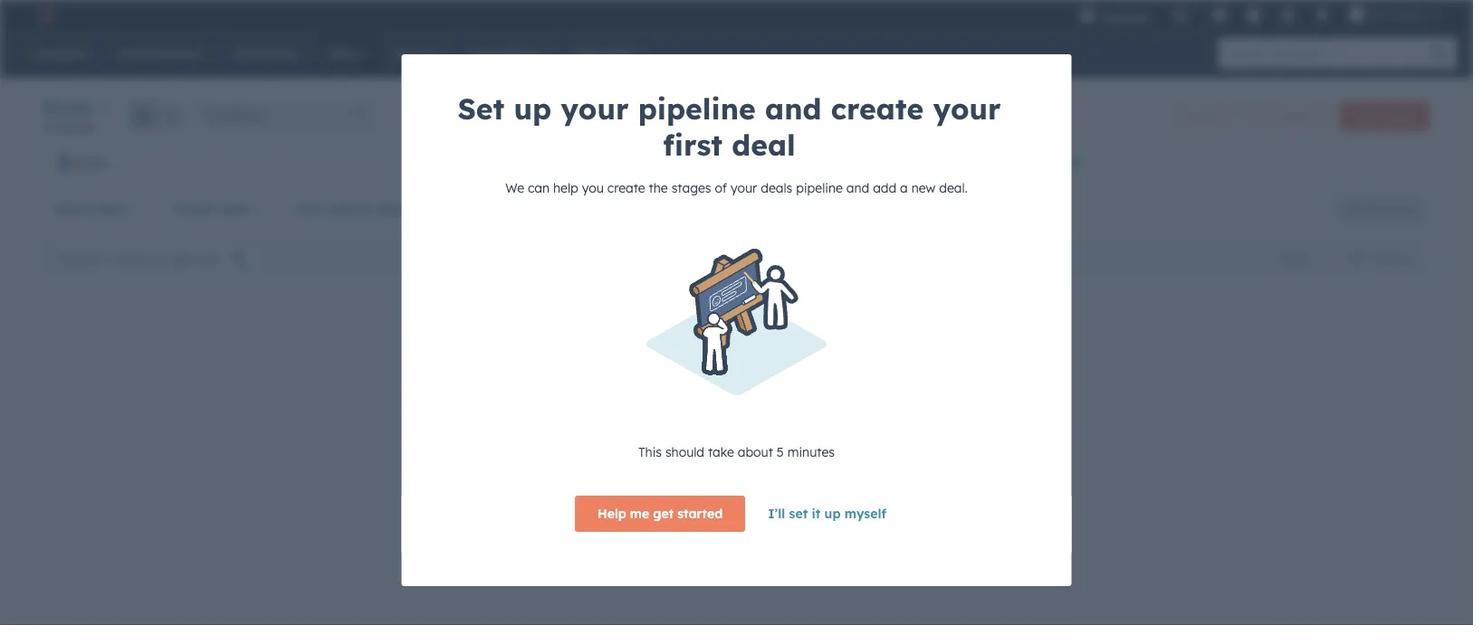 Task type: vqa. For each thing, say whether or not it's contained in the screenshot.
second Website from the bottom
no



Task type: locate. For each thing, give the bounding box(es) containing it.
of inside set up your pipeline and create your first deal dialog
[[715, 180, 727, 196]]

1 vertical spatial of
[[735, 432, 747, 448]]

advanced filters (0)
[[587, 201, 712, 217]]

set
[[458, 91, 505, 127]]

0 vertical spatial sales
[[556, 349, 601, 371]]

0 horizontal spatial you
[[582, 180, 604, 196]]

about
[[738, 445, 773, 461]]

0 vertical spatial the
[[649, 180, 668, 196]]

1 vertical spatial up
[[825, 506, 841, 522]]

your right the in
[[641, 410, 667, 426]]

pipeline left add
[[796, 180, 843, 196]]

1 horizontal spatial deals
[[761, 180, 793, 196]]

0 vertical spatial deal
[[1393, 110, 1415, 123]]

help image
[[1246, 8, 1262, 24]]

0 vertical spatial up
[[514, 91, 552, 127]]

the
[[649, 180, 668, 196], [773, 389, 792, 404], [657, 432, 676, 448]]

hubspot image
[[33, 4, 54, 25]]

stages
[[672, 180, 711, 196], [709, 389, 748, 404]]

to down the milestones
[[587, 432, 600, 448]]

you right 'so'
[[663, 475, 685, 491]]

marketplaces button
[[1201, 0, 1239, 29]]

can down gets
[[689, 475, 710, 491]]

0 vertical spatial to
[[606, 326, 625, 349]]

deals
[[76, 154, 108, 170], [761, 180, 793, 196]]

1 vertical spatial stages
[[709, 389, 748, 404]]

up
[[514, 91, 552, 127], [825, 506, 841, 522]]

you right help
[[582, 180, 604, 196]]

date down all deals button on the left of the page
[[220, 201, 249, 217]]

set up your pipeline and create your first deal
[[458, 91, 1001, 163]]

to
[[606, 326, 625, 349], [587, 432, 600, 448]]

2 horizontal spatial create
[[1355, 110, 1390, 123]]

0 horizontal spatial pipeline
[[638, 91, 756, 127]]

upgrade image
[[1079, 8, 1096, 24]]

this
[[638, 445, 662, 461]]

1 vertical spatial deal
[[732, 127, 796, 163]]

1 vertical spatial can
[[689, 475, 710, 491]]

time.
[[746, 497, 775, 513]]

we
[[506, 180, 524, 196]]

2 vertical spatial and
[[544, 454, 567, 470]]

menu
[[1068, 0, 1452, 36]]

0 horizontal spatial sales
[[511, 454, 541, 470]]

1 horizontal spatial up
[[825, 506, 841, 522]]

Search HubSpot search field
[[1219, 38, 1441, 69]]

1 horizontal spatial and
[[765, 91, 822, 127]]

settings image
[[1280, 8, 1297, 24]]

1 horizontal spatial sales
[[556, 349, 601, 371]]

pipeline up the we can help you create the stages of your deals pipeline and add a new deal.
[[638, 91, 756, 127]]

2 horizontal spatial deal
[[1393, 110, 1415, 123]]

and inside set up your pipeline and create your first deal
[[765, 91, 822, 127]]

deals button
[[43, 94, 111, 120]]

1 vertical spatial to
[[587, 432, 600, 448]]

you inside dialog
[[582, 180, 604, 196]]

save view
[[1364, 202, 1415, 216]]

all left pipelines
[[205, 109, 217, 122]]

a inside dialog
[[900, 180, 908, 196]]

0 vertical spatial of
[[715, 180, 727, 196]]

add
[[873, 180, 897, 196]]

deals down 'records'
[[76, 154, 108, 170]]

0 horizontal spatial create
[[608, 180, 645, 196]]

create inside set up your pipeline and create your first deal
[[831, 91, 924, 127]]

create up advanced
[[608, 180, 645, 196]]

your
[[561, 91, 629, 127], [933, 91, 1001, 127], [731, 180, 757, 196], [759, 326, 800, 349], [641, 410, 667, 426], [751, 432, 778, 448], [578, 475, 607, 491]]

the up advanced filters (0)
[[649, 180, 668, 196]]

hubspot link
[[22, 4, 68, 25]]

create up add
[[831, 91, 924, 127]]

import
[[1277, 110, 1314, 123]]

up right it
[[825, 506, 841, 522]]

sales up report
[[511, 454, 541, 470]]

1 vertical spatial pipeline
[[796, 180, 843, 196]]

sales inside with stages for the real-life milestones in your process. to visualize the progress of your sales and make sure nothing gets lost.
[[511, 454, 541, 470]]

1 vertical spatial a
[[544, 326, 556, 349]]

create inside button
[[1355, 110, 1390, 123]]

1 horizontal spatial a
[[900, 180, 908, 196]]

2 vertical spatial deal
[[561, 326, 601, 349]]

1 horizontal spatial deal
[[732, 127, 796, 163]]

0 vertical spatial can
[[528, 180, 550, 196]]

1 date from the left
[[220, 201, 249, 217]]

(0)
[[694, 201, 712, 217]]

create inside popup button
[[174, 201, 216, 217]]

stages left for
[[709, 389, 748, 404]]

close date button
[[442, 191, 545, 227]]

create a deal to start building your winning sales process
[[478, 326, 800, 371]]

get
[[653, 506, 674, 522]]

sales down sure on the bottom of the page
[[611, 475, 642, 491]]

sales inside create a deal to start building your winning sales process
[[556, 349, 601, 371]]

create for create deal
[[1355, 110, 1390, 123]]

1 horizontal spatial of
[[735, 432, 747, 448]]

edit
[[1348, 252, 1368, 265]]

settings link
[[1269, 0, 1308, 29]]

0 horizontal spatial a
[[544, 326, 556, 349]]

2 horizontal spatial of
[[780, 475, 793, 491]]

0 vertical spatial you
[[582, 180, 604, 196]]

to inside create a deal to start building your winning sales process
[[606, 326, 625, 349]]

of right track
[[780, 475, 793, 491]]

1 horizontal spatial create
[[478, 326, 538, 349]]

0 vertical spatial deals
[[76, 154, 108, 170]]

search button
[[1423, 38, 1457, 69]]

close date
[[454, 201, 521, 217]]

1 vertical spatial create
[[174, 201, 216, 217]]

date
[[220, 201, 249, 217], [379, 201, 407, 217], [492, 201, 521, 217]]

1 horizontal spatial to
[[606, 326, 625, 349]]

1 vertical spatial deals
[[761, 180, 793, 196]]

can
[[528, 180, 550, 196], [689, 475, 710, 491]]

your up "deal."
[[933, 91, 1001, 127]]

of down "first"
[[715, 180, 727, 196]]

stages up (0)
[[672, 180, 711, 196]]

all pipelines button
[[197, 101, 378, 130]]

views
[[1045, 154, 1081, 170]]

0 horizontal spatial create
[[174, 201, 216, 217]]

2 horizontal spatial sales
[[611, 475, 642, 491]]

date for close date
[[492, 201, 521, 217]]

deal
[[1393, 110, 1415, 123], [732, 127, 796, 163], [561, 326, 601, 349]]

all inside button
[[58, 154, 72, 170]]

2 horizontal spatial you
[[663, 475, 685, 491]]

deals banner
[[43, 94, 1430, 144]]

track
[[746, 475, 777, 491]]

1 vertical spatial sales
[[511, 454, 541, 470]]

2 vertical spatial create
[[478, 326, 538, 349]]

you
[[582, 180, 604, 196], [663, 475, 685, 491], [619, 497, 641, 513]]

date right activity
[[379, 201, 407, 217]]

0 horizontal spatial can
[[528, 180, 550, 196]]

the up nothing
[[657, 432, 676, 448]]

0 vertical spatial create
[[1355, 110, 1390, 123]]

sales up the milestones
[[556, 349, 601, 371]]

should
[[666, 445, 705, 461]]

deals down set up your pipeline and create your first deal on the top of page
[[761, 180, 793, 196]]

5
[[777, 445, 784, 461]]

2 horizontal spatial all
[[1025, 154, 1041, 170]]

a right add
[[900, 180, 908, 196]]

deal inside create a deal to start building your winning sales process
[[561, 326, 601, 349]]

of inside with stages for the real-life milestones in your process. to visualize the progress of your sales and make sure nothing gets lost.
[[735, 432, 747, 448]]

0 horizontal spatial up
[[514, 91, 552, 127]]

create date
[[174, 201, 249, 217]]

1 horizontal spatial can
[[689, 475, 710, 491]]

can inside set up your pipeline and create your first deal dialog
[[528, 180, 550, 196]]

0 vertical spatial and
[[765, 91, 822, 127]]

0 horizontal spatial and
[[544, 454, 567, 470]]

up right set
[[514, 91, 552, 127]]

0 horizontal spatial deals
[[76, 154, 108, 170]]

0 horizontal spatial of
[[715, 180, 727, 196]]

0 vertical spatial pipeline
[[638, 91, 756, 127]]

for
[[752, 389, 769, 404]]

records
[[54, 120, 94, 134]]

notifications image
[[1315, 8, 1331, 24]]

create
[[831, 91, 924, 127], [608, 180, 645, 196]]

date down we
[[492, 201, 521, 217]]

1 horizontal spatial date
[[379, 201, 407, 217]]

a up life
[[544, 326, 556, 349]]

close
[[454, 201, 488, 217]]

2 vertical spatial of
[[780, 475, 793, 491]]

your up for
[[759, 326, 800, 349]]

all views
[[1025, 154, 1081, 170]]

all inside popup button
[[205, 109, 217, 122]]

create for create a deal to start building your winning sales process
[[478, 326, 538, 349]]

0 horizontal spatial all
[[58, 154, 72, 170]]

all left views
[[1025, 154, 1041, 170]]

1 horizontal spatial you
[[619, 497, 641, 513]]

the right for
[[773, 389, 792, 404]]

much
[[539, 497, 572, 513]]

process.
[[671, 410, 720, 426]]

save
[[1364, 202, 1389, 216]]

edit columns button
[[1336, 247, 1426, 270]]

2 horizontal spatial and
[[847, 180, 870, 196]]

deals inside button
[[76, 154, 108, 170]]

create up search name or description search box
[[174, 201, 216, 217]]

to left start
[[606, 326, 625, 349]]

deal inside set up your pipeline and create your first deal
[[732, 127, 796, 163]]

all pipelines
[[205, 109, 265, 122]]

all deals
[[58, 154, 108, 170]]

2 vertical spatial you
[[619, 497, 641, 513]]

of right take
[[735, 432, 747, 448]]

set
[[789, 506, 808, 522]]

3 date from the left
[[492, 201, 521, 217]]

0 horizontal spatial date
[[220, 201, 249, 217]]

0 horizontal spatial to
[[587, 432, 600, 448]]

in
[[627, 410, 637, 426]]

0 vertical spatial create
[[831, 91, 924, 127]]

actions button
[[1172, 102, 1251, 131]]

1 vertical spatial you
[[663, 475, 685, 491]]

2 horizontal spatial date
[[492, 201, 521, 217]]

1 vertical spatial the
[[773, 389, 792, 404]]

all for all pipelines
[[205, 109, 217, 122]]

start
[[630, 326, 673, 349]]

1 horizontal spatial create
[[831, 91, 924, 127]]

create
[[1355, 110, 1390, 123], [174, 201, 216, 217], [478, 326, 538, 349]]

columns
[[1371, 252, 1414, 265]]

0 horizontal spatial deal
[[561, 326, 601, 349]]

all down 0 records
[[58, 154, 72, 170]]

0 vertical spatial stages
[[672, 180, 711, 196]]

of
[[715, 180, 727, 196], [735, 432, 747, 448], [780, 475, 793, 491]]

take
[[708, 445, 734, 461]]

export
[[1280, 252, 1314, 265]]

create up real-
[[478, 326, 538, 349]]

you left are
[[619, 497, 641, 513]]

last
[[296, 201, 323, 217]]

help me get started
[[598, 506, 723, 522]]

group
[[129, 101, 186, 130]]

0 vertical spatial a
[[900, 180, 908, 196]]

deal.
[[939, 180, 968, 196]]

first
[[663, 127, 723, 163]]

2 vertical spatial sales
[[611, 475, 642, 491]]

and
[[765, 91, 822, 127], [847, 180, 870, 196], [544, 454, 567, 470]]

create down the search hubspot search field
[[1355, 110, 1390, 123]]

all for all views
[[1025, 154, 1041, 170]]

create inside create a deal to start building your winning sales process
[[478, 326, 538, 349]]

1 horizontal spatial all
[[205, 109, 217, 122]]

can right we
[[528, 180, 550, 196]]



Task type: describe. For each thing, give the bounding box(es) containing it.
help button
[[1239, 0, 1269, 29]]

help me get started button
[[575, 496, 745, 533]]

money
[[575, 497, 616, 513]]

pipeline inside set up your pipeline and create your first deal
[[638, 91, 756, 127]]

activity
[[327, 201, 375, 217]]

on
[[558, 475, 574, 491]]

lost.
[[715, 454, 739, 470]]

it
[[812, 506, 821, 522]]

i'll set it up myself
[[768, 506, 887, 522]]

owner
[[88, 201, 127, 217]]

2 date from the left
[[379, 201, 407, 217]]

view
[[1392, 202, 1415, 216]]

deals inside set up your pipeline and create your first deal dialog
[[761, 180, 793, 196]]

deal
[[55, 201, 84, 217]]

how
[[511, 497, 535, 513]]

are
[[645, 497, 664, 513]]

i'll
[[768, 506, 785, 522]]

set up your pipeline and create your first deal dialog
[[402, 54, 1072, 587]]

started
[[678, 506, 723, 522]]

export button
[[1268, 247, 1326, 270]]

help
[[553, 180, 579, 196]]

sure
[[607, 454, 632, 470]]

and inside with stages for the real-life milestones in your process. to visualize the progress of your sales and make sure nothing gets lost.
[[544, 454, 567, 470]]

myself
[[845, 506, 887, 522]]

made
[[1393, 7, 1425, 22]]

life
[[538, 410, 556, 426]]

1 vertical spatial create
[[608, 180, 645, 196]]

a inside create a deal to start building your winning sales process
[[544, 326, 556, 349]]

progress
[[680, 432, 732, 448]]

1 vertical spatial and
[[847, 180, 870, 196]]

deal inside button
[[1393, 110, 1415, 123]]

pipelines
[[220, 109, 265, 122]]

winning
[[478, 349, 550, 371]]

marketplaces image
[[1212, 8, 1228, 24]]

your up help
[[561, 91, 629, 127]]

up inside set up your pipeline and create your first deal
[[514, 91, 552, 127]]

minutes
[[788, 445, 835, 461]]

all deals button
[[43, 144, 451, 180]]

help
[[598, 506, 627, 522]]

me
[[630, 506, 650, 522]]

the inside set up your pipeline and create your first deal dialog
[[649, 180, 668, 196]]

calling icon image
[[1173, 9, 1189, 25]]

0 records
[[43, 120, 94, 134]]

keep
[[714, 475, 743, 491]]

deal owner button
[[43, 191, 151, 227]]

over
[[716, 497, 742, 513]]

so
[[646, 475, 660, 491]]

your down set up your pipeline and create your first deal on the top of page
[[731, 180, 757, 196]]

create deal button
[[1340, 102, 1430, 131]]

ruby anderson image
[[1349, 6, 1365, 23]]

date for create date
[[220, 201, 249, 217]]

with
[[680, 389, 705, 404]]

create date button
[[162, 191, 273, 227]]

calling icon button
[[1165, 2, 1196, 29]]

upgrade
[[1099, 9, 1150, 24]]

all views link
[[1014, 144, 1092, 180]]

building
[[679, 326, 753, 349]]

this should take about 5 minutes
[[638, 445, 835, 461]]

import button
[[1262, 102, 1329, 131]]

advanced filters (0) button
[[556, 191, 724, 227]]

actions
[[1187, 110, 1225, 123]]

process
[[606, 349, 675, 371]]

advanced
[[587, 201, 650, 217]]

create deal
[[1355, 110, 1415, 123]]

we can help you create the stages of your deals pipeline and add a new deal.
[[506, 180, 968, 196]]

can inside so you can keep track of how much money you are making over time.
[[689, 475, 710, 491]]

1 horizontal spatial pipeline
[[796, 180, 843, 196]]

filters
[[653, 201, 690, 217]]

deals
[[43, 96, 94, 119]]

real-
[[511, 410, 538, 426]]

so you can keep track of how much money you are making over time.
[[511, 475, 793, 513]]

make
[[571, 454, 604, 470]]

menu containing self made
[[1068, 0, 1452, 36]]

report on your sales
[[511, 475, 642, 491]]

new
[[912, 180, 936, 196]]

self
[[1369, 7, 1390, 22]]

report
[[511, 475, 554, 491]]

of inside so you can keep track of how much money you are making over time.
[[780, 475, 793, 491]]

making
[[668, 497, 713, 513]]

Search name or description search field
[[48, 242, 262, 275]]

all for all deals
[[58, 154, 72, 170]]

last activity date
[[296, 201, 407, 217]]

deal owner
[[55, 201, 127, 217]]

stages inside with stages for the real-life milestones in your process. to visualize the progress of your sales and make sure nothing gets lost.
[[709, 389, 748, 404]]

milestones
[[559, 410, 623, 426]]

with stages for the real-life milestones in your process. to visualize the progress of your sales and make sure nothing gets lost.
[[511, 389, 792, 470]]

0
[[43, 120, 51, 134]]

stages inside set up your pipeline and create your first deal dialog
[[672, 180, 711, 196]]

self made
[[1369, 7, 1425, 22]]

your up money at the bottom left of page
[[578, 475, 607, 491]]

notifications button
[[1308, 0, 1338, 29]]

to inside with stages for the real-life milestones in your process. to visualize the progress of your sales and make sure nothing gets lost.
[[587, 432, 600, 448]]

2 vertical spatial the
[[657, 432, 676, 448]]

edit columns
[[1348, 252, 1414, 265]]

nothing
[[636, 454, 682, 470]]

up inside i'll set it up myself button
[[825, 506, 841, 522]]

i'll set it up myself button
[[756, 496, 898, 533]]

search image
[[1432, 45, 1448, 62]]

create for create date
[[174, 201, 216, 217]]

visualize
[[603, 432, 654, 448]]

your up track
[[751, 432, 778, 448]]

your inside create a deal to start building your winning sales process
[[759, 326, 800, 349]]

group inside deals banner
[[129, 101, 186, 130]]

self made button
[[1338, 0, 1452, 29]]



